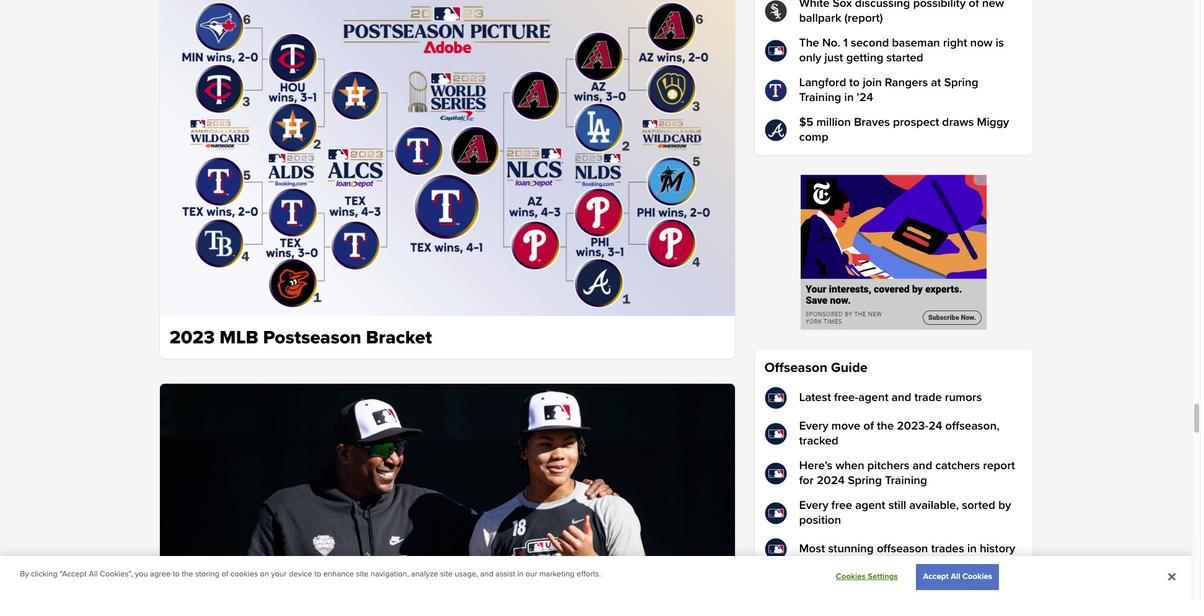 Task type: vqa. For each thing, say whether or not it's contained in the screenshot.
in
yes



Task type: locate. For each thing, give the bounding box(es) containing it.
assist
[[496, 569, 515, 579]]

mlb image
[[765, 387, 787, 409], [765, 423, 787, 445], [765, 502, 787, 525]]

1 vertical spatial mlb image
[[765, 463, 787, 485]]

3 mlb image from the top
[[765, 538, 787, 561]]

$5 million braves prospect draws miggy comp
[[800, 115, 1010, 144]]

0 vertical spatial the
[[877, 419, 894, 433]]

1 vertical spatial the
[[182, 569, 193, 579]]

0 horizontal spatial in
[[518, 569, 524, 579]]

the inside every move of the 2023-24 offseason, tracked
[[877, 419, 894, 433]]

you
[[135, 569, 148, 579]]

mlb image for latest free-agent and trade rumors
[[765, 387, 787, 409]]

2 vertical spatial in
[[518, 569, 524, 579]]

0 vertical spatial mlb image
[[765, 40, 787, 62]]

and right pitchers
[[913, 459, 933, 473]]

0 vertical spatial mlb image
[[765, 387, 787, 409]]

1 horizontal spatial training
[[885, 474, 928, 488]]

0 vertical spatial agent
[[859, 391, 889, 405]]

1 mlb image from the top
[[765, 387, 787, 409]]

of inside white sox discussing possibility of new ballpark (report)
[[969, 0, 980, 11]]

rangers
[[885, 76, 928, 90]]

agent
[[859, 391, 889, 405], [856, 499, 886, 513]]

analyze
[[411, 569, 438, 579]]

'we're here to give them what we didn't have' image
[[160, 384, 735, 600]]

white sox discussing possibility of new ballpark (report)
[[800, 0, 1005, 25]]

1 vertical spatial every
[[800, 499, 829, 513]]

enhance
[[324, 569, 354, 579]]

the
[[877, 419, 894, 433], [182, 569, 193, 579]]

2 horizontal spatial of
[[969, 0, 980, 11]]

at
[[931, 76, 942, 90]]

mlb
[[220, 326, 259, 349]]

cookies down stunning
[[836, 572, 866, 582]]

in left '24
[[845, 91, 854, 105]]

mlb image inside every free agent still available, sorted by position link
[[765, 502, 787, 525]]

2 horizontal spatial to
[[850, 76, 860, 90]]

mlb image down offseason
[[765, 387, 787, 409]]

0 vertical spatial spring
[[945, 76, 979, 90]]

0 vertical spatial in
[[845, 91, 854, 105]]

site
[[356, 569, 369, 579], [440, 569, 453, 579]]

to left join
[[850, 76, 860, 90]]

0 horizontal spatial and
[[480, 569, 494, 579]]

white
[[800, 0, 830, 11]]

trade
[[915, 391, 942, 405]]

training down langford
[[800, 91, 842, 105]]

all right "accept
[[89, 569, 98, 579]]

2 vertical spatial and
[[480, 569, 494, 579]]

2023 mlb postseason bracket image
[[160, 0, 735, 316]]

join
[[863, 76, 882, 90]]

every free agent still available, sorted by position
[[800, 499, 1012, 528]]

0 horizontal spatial spring
[[848, 474, 882, 488]]

prospect
[[893, 115, 940, 130]]

every move of the 2023-24 offseason, tracked link
[[765, 419, 1023, 449]]

in inside privacy alert dialog
[[518, 569, 524, 579]]

accept all cookies
[[923, 572, 993, 582]]

1 every from the top
[[800, 419, 829, 433]]

cookies down the history
[[963, 572, 993, 582]]

$5
[[800, 115, 814, 130]]

1 vertical spatial in
[[968, 542, 977, 556]]

mlb image
[[765, 40, 787, 62], [765, 463, 787, 485], [765, 538, 787, 561]]

braves image
[[765, 119, 787, 141]]

all
[[89, 569, 98, 579], [951, 572, 961, 582]]

agent down guide
[[859, 391, 889, 405]]

0 horizontal spatial all
[[89, 569, 98, 579]]

2023 mlb postseason bracket link
[[170, 326, 725, 349]]

and for trade
[[892, 391, 912, 405]]

free-
[[834, 391, 859, 405]]

0 horizontal spatial the
[[182, 569, 193, 579]]

mlb image inside the no. 1 second baseman right now is only just getting started link
[[765, 40, 787, 62]]

2 mlb image from the top
[[765, 423, 787, 445]]

0 horizontal spatial site
[[356, 569, 369, 579]]

to right device on the bottom of the page
[[314, 569, 321, 579]]

0 vertical spatial every
[[800, 419, 829, 433]]

the
[[800, 36, 820, 50]]

and inside here's when pitchers and catchers report for 2024 spring training
[[913, 459, 933, 473]]

in left our
[[518, 569, 524, 579]]

mlb image inside here's when pitchers and catchers report for 2024 spring training link
[[765, 463, 787, 485]]

every inside every move of the 2023-24 offseason, tracked
[[800, 419, 829, 433]]

the left storing
[[182, 569, 193, 579]]

1 vertical spatial of
[[864, 419, 874, 433]]

agent for free
[[856, 499, 886, 513]]

in
[[845, 91, 854, 105], [968, 542, 977, 556], [518, 569, 524, 579]]

0 vertical spatial and
[[892, 391, 912, 405]]

cookies settings button
[[829, 565, 906, 590]]

1 vertical spatial spring
[[848, 474, 882, 488]]

2 vertical spatial mlb image
[[765, 502, 787, 525]]

and left assist
[[480, 569, 494, 579]]

privacy alert dialog
[[0, 556, 1192, 600]]

0 horizontal spatial of
[[222, 569, 228, 579]]

spring down when
[[848, 474, 882, 488]]

here's when pitchers and catchers report for 2024 spring training link
[[765, 459, 1023, 489]]

1 vertical spatial mlb image
[[765, 423, 787, 445]]

1 horizontal spatial in
[[845, 91, 854, 105]]

mlb image left the
[[765, 40, 787, 62]]

of left new on the top of page
[[969, 0, 980, 11]]

most stunning offseason trades in history
[[800, 542, 1016, 556]]

to right agree at the left
[[173, 569, 180, 579]]

0 horizontal spatial cookies
[[836, 572, 866, 582]]

1 horizontal spatial of
[[864, 419, 874, 433]]

2 mlb image from the top
[[765, 463, 787, 485]]

1
[[844, 36, 848, 50]]

site left usage,
[[440, 569, 453, 579]]

mlb image left for
[[765, 463, 787, 485]]

and left the trade
[[892, 391, 912, 405]]

mlb image left tracked
[[765, 423, 787, 445]]

2024
[[817, 474, 845, 488]]

trades
[[932, 542, 965, 556]]

mlb image left position
[[765, 502, 787, 525]]

by
[[999, 499, 1012, 513]]

advertisement element
[[801, 175, 987, 330]]

every for every free agent still available, sorted by position
[[800, 499, 829, 513]]

1 vertical spatial agent
[[856, 499, 886, 513]]

most
[[800, 542, 825, 556]]

when
[[836, 459, 865, 473]]

here's when pitchers and catchers report for 2024 spring training
[[800, 459, 1016, 488]]

report
[[983, 459, 1016, 473]]

1 horizontal spatial spring
[[945, 76, 979, 90]]

2 vertical spatial of
[[222, 569, 228, 579]]

every inside every free agent still available, sorted by position
[[800, 499, 829, 513]]

cookies settings
[[836, 572, 898, 582]]

0 horizontal spatial training
[[800, 91, 842, 105]]

1 horizontal spatial the
[[877, 419, 894, 433]]

2 horizontal spatial and
[[913, 459, 933, 473]]

training
[[800, 91, 842, 105], [885, 474, 928, 488]]

of right move
[[864, 419, 874, 433]]

miggy
[[977, 115, 1010, 130]]

1 vertical spatial and
[[913, 459, 933, 473]]

draws
[[943, 115, 974, 130]]

clicking
[[31, 569, 58, 579]]

spring inside here's when pitchers and catchers report for 2024 spring training
[[848, 474, 882, 488]]

accept all cookies button
[[917, 564, 1000, 590]]

2023
[[170, 326, 215, 349]]

1 mlb image from the top
[[765, 40, 787, 62]]

now
[[971, 36, 993, 50]]

agent inside every free agent still available, sorted by position
[[856, 499, 886, 513]]

all inside button
[[951, 572, 961, 582]]

2 vertical spatial mlb image
[[765, 538, 787, 561]]

spring
[[945, 76, 979, 90], [848, 474, 882, 488]]

offseason guide
[[765, 360, 868, 376]]

mlb image left the most
[[765, 538, 787, 561]]

the left 2023-
[[877, 419, 894, 433]]

every free agent still available, sorted by position link
[[765, 499, 1023, 528]]

comp
[[800, 130, 829, 144]]

pitchers
[[868, 459, 910, 473]]

of right storing
[[222, 569, 228, 579]]

and
[[892, 391, 912, 405], [913, 459, 933, 473], [480, 569, 494, 579]]

marketing
[[540, 569, 575, 579]]

1 horizontal spatial site
[[440, 569, 453, 579]]

agent left the 'still'
[[856, 499, 886, 513]]

2 every from the top
[[800, 499, 829, 513]]

2 site from the left
[[440, 569, 453, 579]]

all right accept
[[951, 572, 961, 582]]

training down pitchers
[[885, 474, 928, 488]]

latest free-agent and trade rumors link
[[765, 387, 1023, 409]]

1 vertical spatial training
[[885, 474, 928, 488]]

new
[[983, 0, 1005, 11]]

3 mlb image from the top
[[765, 502, 787, 525]]

spring right at
[[945, 76, 979, 90]]

accept
[[923, 572, 949, 582]]

1 horizontal spatial and
[[892, 391, 912, 405]]

in right trades
[[968, 542, 977, 556]]

sorted
[[962, 499, 996, 513]]

0 vertical spatial training
[[800, 91, 842, 105]]

every up tracked
[[800, 419, 829, 433]]

1 horizontal spatial all
[[951, 572, 961, 582]]

right
[[944, 36, 968, 50]]

to
[[850, 76, 860, 90], [173, 569, 180, 579], [314, 569, 321, 579]]

navigation,
[[371, 569, 409, 579]]

every up position
[[800, 499, 829, 513]]

1 horizontal spatial cookies
[[963, 572, 993, 582]]

white sox image
[[765, 0, 787, 22]]

mlb image for here's
[[765, 463, 787, 485]]

2023-
[[897, 419, 929, 433]]

rumors
[[945, 391, 982, 405]]

mlb image inside every move of the 2023-24 offseason, tracked 'link'
[[765, 423, 787, 445]]

'24
[[857, 91, 874, 105]]

second
[[851, 36, 889, 50]]

0 vertical spatial of
[[969, 0, 980, 11]]

of
[[969, 0, 980, 11], [864, 419, 874, 433], [222, 569, 228, 579]]

site right enhance
[[356, 569, 369, 579]]



Task type: describe. For each thing, give the bounding box(es) containing it.
discussing
[[855, 0, 911, 11]]

stunning
[[828, 542, 874, 556]]

still
[[889, 499, 907, 513]]

device
[[289, 569, 312, 579]]

by
[[20, 569, 29, 579]]

in inside "langford to join rangers at spring training in '24"
[[845, 91, 854, 105]]

rangers image
[[765, 79, 787, 102]]

position
[[800, 513, 842, 528]]

mlb image for every move of the 2023-24 offseason, tracked
[[765, 423, 787, 445]]

on
[[260, 569, 269, 579]]

guide
[[831, 360, 868, 376]]

offseason,
[[946, 419, 1000, 433]]

2 horizontal spatial in
[[968, 542, 977, 556]]

the inside privacy alert dialog
[[182, 569, 193, 579]]

most stunning offseason trades in history link
[[765, 538, 1023, 561]]

started
[[887, 51, 924, 65]]

million
[[817, 115, 851, 130]]

efforts.
[[577, 569, 601, 579]]

braves
[[854, 115, 890, 130]]

latest
[[800, 391, 831, 405]]

every move of the 2023-24 offseason, tracked
[[800, 419, 1000, 448]]

24
[[929, 419, 943, 433]]

your
[[271, 569, 287, 579]]

white sox discussing possibility of new ballpark (report) link
[[765, 0, 1023, 26]]

tracked
[[800, 434, 839, 448]]

mlb image for the
[[765, 40, 787, 62]]

1 horizontal spatial to
[[314, 569, 321, 579]]

only
[[800, 51, 822, 65]]

0 horizontal spatial to
[[173, 569, 180, 579]]

our
[[526, 569, 538, 579]]

and for catchers
[[913, 459, 933, 473]]

catchers
[[936, 459, 980, 473]]

agent for free-
[[859, 391, 889, 405]]

to inside "langford to join rangers at spring training in '24"
[[850, 76, 860, 90]]

baseman
[[892, 36, 940, 50]]

available,
[[910, 499, 959, 513]]

free
[[832, 499, 853, 513]]

cookies
[[231, 569, 258, 579]]

of inside privacy alert dialog
[[222, 569, 228, 579]]

1 cookies from the left
[[836, 572, 866, 582]]

langford to join rangers at spring training in '24 link
[[765, 76, 1023, 105]]

langford
[[800, 76, 847, 90]]

usage,
[[455, 569, 478, 579]]

of inside every move of the 2023-24 offseason, tracked
[[864, 419, 874, 433]]

sox
[[833, 0, 852, 11]]

just
[[825, 51, 844, 65]]

move
[[832, 419, 861, 433]]

every for every move of the 2023-24 offseason, tracked
[[800, 419, 829, 433]]

2 cookies from the left
[[963, 572, 993, 582]]

"accept
[[60, 569, 87, 579]]

(report)
[[845, 11, 883, 25]]

mlb image for most
[[765, 538, 787, 561]]

storing
[[195, 569, 220, 579]]

and inside privacy alert dialog
[[480, 569, 494, 579]]

here's
[[800, 459, 833, 473]]

bracket
[[366, 326, 432, 349]]

for
[[800, 474, 814, 488]]

langford to join rangers at spring training in '24
[[800, 76, 979, 105]]

settings
[[868, 572, 898, 582]]

$5 million braves prospect draws miggy comp link
[[765, 115, 1023, 145]]

training inside here's when pitchers and catchers report for 2024 spring training
[[885, 474, 928, 488]]

mlb image for every free agent still available, sorted by position
[[765, 502, 787, 525]]

getting
[[847, 51, 884, 65]]

agree
[[150, 569, 171, 579]]

possibility
[[914, 0, 966, 11]]

training inside "langford to join rangers at spring training in '24"
[[800, 91, 842, 105]]

offseason
[[877, 542, 929, 556]]

history
[[980, 542, 1016, 556]]

cookies",
[[100, 569, 133, 579]]

no.
[[823, 36, 841, 50]]

spring inside "langford to join rangers at spring training in '24"
[[945, 76, 979, 90]]

1 site from the left
[[356, 569, 369, 579]]

postseason
[[263, 326, 361, 349]]

the no. 1 second baseman right now is only just getting started link
[[765, 36, 1023, 66]]

ballpark
[[800, 11, 842, 25]]

latest free-agent and trade rumors
[[800, 391, 982, 405]]

offseason
[[765, 360, 828, 376]]

is
[[996, 36, 1004, 50]]

the no. 1 second baseman right now is only just getting started
[[800, 36, 1004, 65]]



